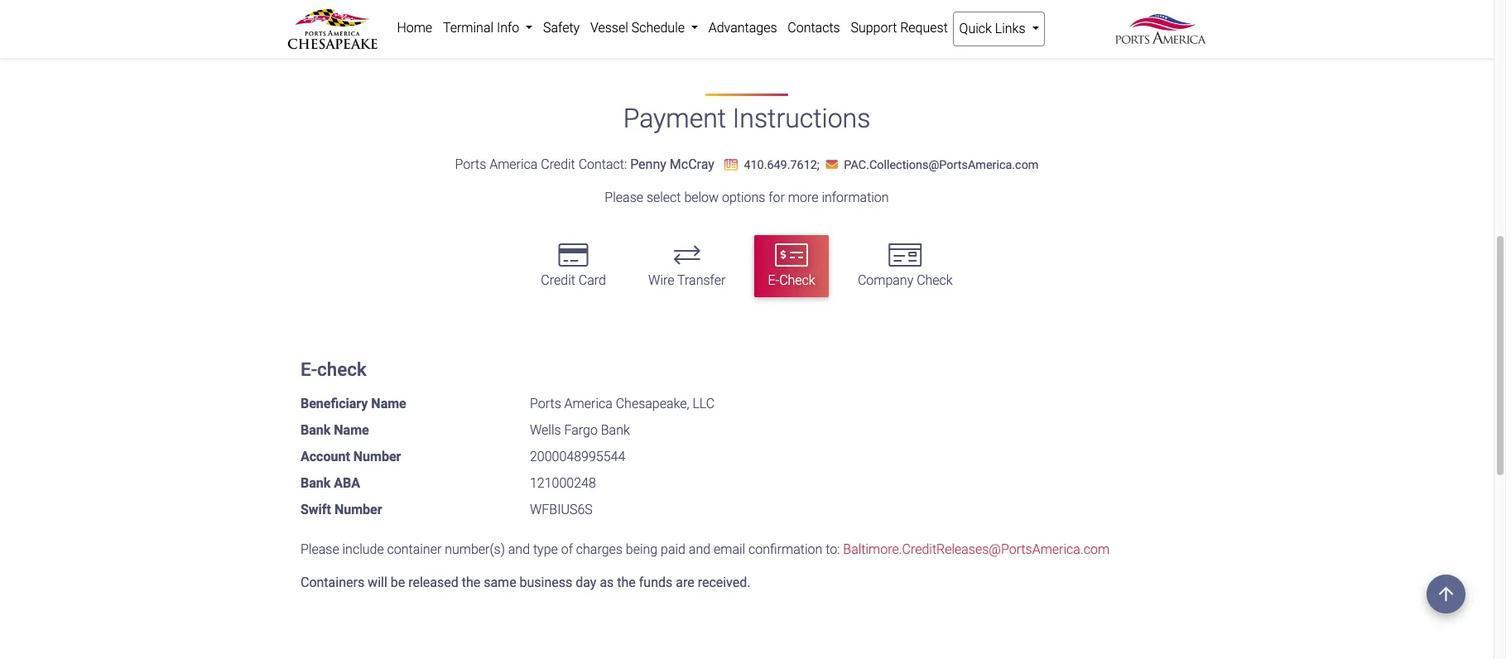 Task type: describe. For each thing, give the bounding box(es) containing it.
terminal info link
[[438, 12, 538, 45]]

will for no
[[370, 14, 389, 30]]

envelope image
[[826, 159, 838, 171]]

being
[[626, 541, 658, 557]]

e- for check
[[768, 273, 779, 288]]

company check link
[[844, 235, 966, 298]]

ports america credit contact: penny mccray
[[455, 156, 714, 172]]

check
[[317, 358, 366, 380]]

bank name
[[301, 422, 369, 438]]

1 horizontal spatial the
[[617, 574, 636, 590]]

of
[[561, 541, 573, 557]]

terminal
[[443, 20, 494, 36]]

contact:
[[578, 156, 627, 172]]

quick links
[[959, 21, 1029, 36]]

1 vertical spatial for
[[769, 189, 785, 205]]

as
[[600, 574, 614, 590]]

info
[[497, 20, 519, 36]]

please for please include container number(s) and type of charges being paid and email confirmation to: baltimore.creditreleases@portsamerica.com
[[301, 541, 339, 557]]

check for e-check
[[779, 273, 815, 288]]

support
[[851, 20, 897, 36]]

to:
[[826, 541, 840, 557]]

please for please select below options for more information
[[605, 189, 643, 205]]

0 vertical spatial be
[[450, 14, 464, 30]]

safety
[[543, 20, 580, 36]]

ports for ports america credit contact: penny mccray
[[455, 156, 486, 172]]

payment instructions
[[623, 103, 870, 134]]

container
[[387, 541, 442, 557]]

are
[[676, 574, 694, 590]]

card
[[579, 273, 606, 288]]

wire
[[648, 273, 674, 288]]

terminal info
[[443, 20, 523, 36]]

account
[[301, 449, 350, 464]]

bank down the ports america chesapeake, llc
[[601, 422, 630, 438]]

bank for bank aba
[[301, 475, 331, 491]]

pac.collections@portsamerica.com link
[[823, 158, 1039, 172]]

guarantees
[[301, 14, 367, 30]]

wells
[[530, 422, 561, 438]]

number for account number
[[353, 449, 401, 464]]

vessel schedule link
[[585, 12, 703, 45]]

0 vertical spatial for
[[701, 14, 717, 30]]

released
[[408, 574, 458, 590]]

home link
[[392, 12, 438, 45]]

same
[[484, 574, 516, 590]]

name for beneficiary name
[[371, 396, 406, 411]]

request
[[900, 20, 948, 36]]

credit card link
[[528, 235, 619, 298]]

payment
[[623, 103, 726, 134]]

bank for bank name
[[301, 422, 331, 438]]

confirmation
[[749, 541, 822, 557]]

quick
[[959, 21, 992, 36]]

paid
[[661, 541, 686, 557]]

support request link
[[845, 12, 953, 45]]

beneficiary name
[[301, 396, 406, 411]]

more
[[788, 189, 818, 205]]

account number
[[301, 449, 401, 464]]

information
[[822, 189, 889, 205]]

please select below options for more information
[[605, 189, 889, 205]]

e-check
[[768, 273, 815, 288]]

tab list containing credit card
[[287, 228, 1206, 305]]

credit card
[[541, 273, 606, 288]]

contacts link
[[782, 12, 845, 45]]

check for company check
[[917, 273, 953, 288]]

baltimore.creditreleases@portsamerica.com
[[843, 541, 1110, 557]]

410.649.7612; link
[[718, 158, 823, 172]]

2000048995544
[[530, 449, 625, 464]]

wells fargo bank
[[530, 422, 630, 438]]

1 credit from the top
[[541, 156, 575, 172]]

penny
[[630, 156, 666, 172]]

containers
[[301, 574, 364, 590]]

charges
[[576, 541, 623, 557]]

fargo
[[564, 422, 598, 438]]

company
[[858, 273, 913, 288]]

longer
[[410, 14, 447, 30]]

wire transfer link
[[635, 235, 739, 298]]

e- for check
[[301, 358, 317, 380]]

baltimore.creditreleases@portsamerica.com link
[[843, 541, 1110, 557]]

links
[[995, 21, 1025, 36]]

llc
[[693, 396, 715, 411]]

home
[[397, 20, 432, 36]]

schedule
[[631, 20, 685, 36]]

above
[[742, 14, 777, 30]]

select
[[647, 189, 681, 205]]

funds
[[639, 574, 673, 590]]

beneficiary
[[301, 396, 368, 411]]



Task type: locate. For each thing, give the bounding box(es) containing it.
go to top image
[[1427, 575, 1466, 614]]

instructions
[[733, 103, 870, 134]]

advantages
[[709, 20, 777, 36]]

0 vertical spatial e-
[[768, 273, 779, 288]]

1 horizontal spatial name
[[371, 396, 406, 411]]

0 horizontal spatial please
[[301, 541, 339, 557]]

america for credit
[[489, 156, 538, 172]]

bank up swift
[[301, 475, 331, 491]]

1 horizontal spatial be
[[450, 14, 464, 30]]

number
[[353, 449, 401, 464], [334, 502, 382, 517]]

for right chesapeake
[[701, 14, 717, 30]]

and
[[508, 541, 530, 557], [689, 541, 710, 557]]

will for be
[[368, 574, 387, 590]]

e- right transfer
[[768, 273, 779, 288]]

for
[[701, 14, 717, 30], [769, 189, 785, 205]]

and left 'type'
[[508, 541, 530, 557]]

1 vertical spatial please
[[301, 541, 339, 557]]

1 vertical spatial number
[[334, 502, 382, 517]]

1 horizontal spatial check
[[917, 273, 953, 288]]

credit left card
[[541, 273, 575, 288]]

1 horizontal spatial and
[[689, 541, 710, 557]]

1 vertical spatial e-
[[301, 358, 317, 380]]

type
[[533, 541, 558, 557]]

1 vertical spatial name
[[334, 422, 369, 438]]

and right the paid
[[689, 541, 710, 557]]

the right as
[[617, 574, 636, 590]]

wfbius6s
[[530, 502, 593, 517]]

by
[[524, 14, 538, 30]]

1 horizontal spatial for
[[769, 189, 785, 205]]

swift number
[[301, 502, 382, 517]]

will down include
[[368, 574, 387, 590]]

check
[[779, 273, 815, 288], [917, 273, 953, 288]]

2 horizontal spatial the
[[720, 14, 739, 30]]

advantages link
[[703, 12, 782, 45]]

guarantees will no longer be accepted by ports america chesapeake for the above mentioned fees.
[[301, 14, 873, 30]]

america for chesapeake,
[[564, 396, 613, 411]]

0 horizontal spatial and
[[508, 541, 530, 557]]

support request
[[851, 20, 948, 36]]

name right beneficiary
[[371, 396, 406, 411]]

0 vertical spatial america
[[575, 14, 623, 30]]

0 horizontal spatial the
[[462, 574, 480, 590]]

name up account number
[[334, 422, 369, 438]]

2 check from the left
[[917, 273, 953, 288]]

number up aba
[[353, 449, 401, 464]]

2 vertical spatial america
[[564, 396, 613, 411]]

the left same
[[462, 574, 480, 590]]

e- up beneficiary
[[301, 358, 317, 380]]

credit left contact:
[[541, 156, 575, 172]]

number(s)
[[445, 541, 505, 557]]

fees.
[[845, 14, 873, 30]]

1 horizontal spatial e-
[[768, 273, 779, 288]]

1 vertical spatial be
[[391, 574, 405, 590]]

number down aba
[[334, 502, 382, 517]]

no
[[393, 14, 407, 30]]

aba
[[334, 475, 360, 491]]

bank up account
[[301, 422, 331, 438]]

e-
[[768, 273, 779, 288], [301, 358, 317, 380]]

phone office image
[[724, 159, 738, 171]]

please down contact:
[[605, 189, 643, 205]]

contacts
[[788, 20, 840, 36]]

mentioned
[[780, 14, 842, 30]]

0 vertical spatial name
[[371, 396, 406, 411]]

will left the no
[[370, 14, 389, 30]]

include
[[342, 541, 384, 557]]

e-check link
[[755, 235, 829, 298]]

email
[[714, 541, 745, 557]]

safety link
[[538, 12, 585, 45]]

121000248
[[530, 475, 596, 491]]

chesapeake
[[627, 14, 698, 30]]

1 and from the left
[[508, 541, 530, 557]]

tab list
[[287, 228, 1206, 305]]

containers will be released the same business day as the funds are received.
[[301, 574, 751, 590]]

name for bank name
[[334, 422, 369, 438]]

0 horizontal spatial be
[[391, 574, 405, 590]]

be right 'longer'
[[450, 14, 464, 30]]

0 vertical spatial please
[[605, 189, 643, 205]]

vessel
[[590, 20, 628, 36]]

2 vertical spatial ports
[[530, 396, 561, 411]]

be left released at the left bottom of the page
[[391, 574, 405, 590]]

vessel schedule
[[590, 20, 688, 36]]

ports america chesapeake, llc
[[530, 396, 715, 411]]

ports for ports america chesapeake, llc
[[530, 396, 561, 411]]

below
[[684, 189, 719, 205]]

will
[[370, 14, 389, 30], [368, 574, 387, 590]]

options
[[722, 189, 765, 205]]

pac.collections@portsamerica.com
[[844, 158, 1039, 172]]

please include container number(s) and type of charges being paid and email confirmation to: baltimore.creditreleases@portsamerica.com
[[301, 541, 1110, 557]]

day
[[576, 574, 597, 590]]

name
[[371, 396, 406, 411], [334, 422, 369, 438]]

number for swift number
[[334, 502, 382, 517]]

0 horizontal spatial e-
[[301, 358, 317, 380]]

1 vertical spatial credit
[[541, 273, 575, 288]]

0 vertical spatial number
[[353, 449, 401, 464]]

410.649.7612;
[[744, 158, 820, 172]]

1 check from the left
[[779, 273, 815, 288]]

credit inside tab list
[[541, 273, 575, 288]]

2 and from the left
[[689, 541, 710, 557]]

accepted
[[467, 14, 521, 30]]

wire transfer
[[648, 273, 726, 288]]

credit
[[541, 156, 575, 172], [541, 273, 575, 288]]

for left more on the top of page
[[769, 189, 785, 205]]

received.
[[698, 574, 751, 590]]

1 vertical spatial will
[[368, 574, 387, 590]]

company check
[[858, 273, 953, 288]]

0 horizontal spatial name
[[334, 422, 369, 438]]

0 vertical spatial credit
[[541, 156, 575, 172]]

bank
[[301, 422, 331, 438], [601, 422, 630, 438], [301, 475, 331, 491]]

1 vertical spatial america
[[489, 156, 538, 172]]

mccray
[[670, 156, 714, 172]]

2 credit from the top
[[541, 273, 575, 288]]

0 horizontal spatial check
[[779, 273, 815, 288]]

chesapeake,
[[616, 396, 689, 411]]

0 vertical spatial ports
[[541, 14, 572, 30]]

0 horizontal spatial for
[[701, 14, 717, 30]]

ports
[[541, 14, 572, 30], [455, 156, 486, 172], [530, 396, 561, 411]]

1 vertical spatial ports
[[455, 156, 486, 172]]

please
[[605, 189, 643, 205], [301, 541, 339, 557]]

be
[[450, 14, 464, 30], [391, 574, 405, 590]]

the
[[720, 14, 739, 30], [462, 574, 480, 590], [617, 574, 636, 590]]

transfer
[[677, 273, 726, 288]]

bank aba
[[301, 475, 360, 491]]

quick links link
[[953, 12, 1045, 46]]

1 horizontal spatial please
[[605, 189, 643, 205]]

e-check
[[301, 358, 366, 380]]

the left above
[[720, 14, 739, 30]]

e- inside tab list
[[768, 273, 779, 288]]

0 vertical spatial will
[[370, 14, 389, 30]]

please up containers
[[301, 541, 339, 557]]



Task type: vqa. For each thing, say whether or not it's contained in the screenshot.
middle Ports
yes



